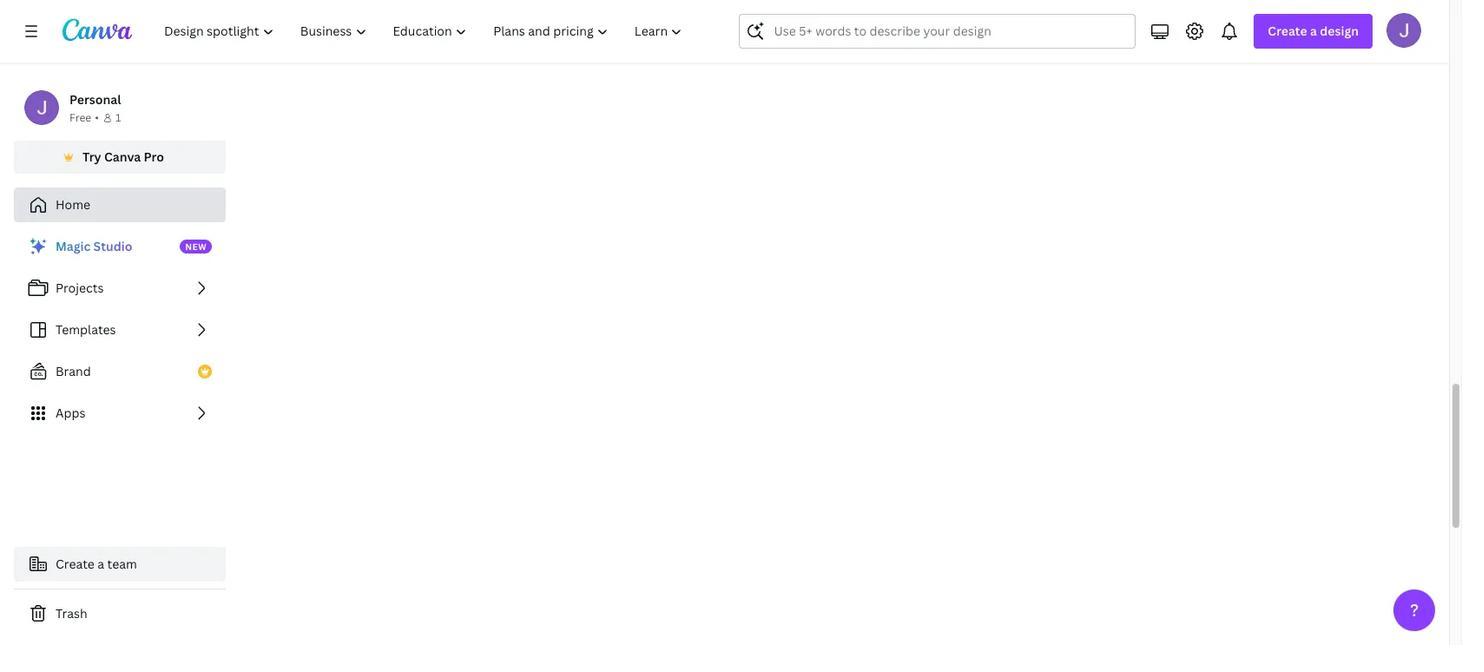 Task type: describe. For each thing, give the bounding box(es) containing it.
create for create a team
[[56, 556, 95, 573]]

templates link
[[14, 313, 226, 348]]

new
[[185, 241, 207, 253]]

design
[[1321, 23, 1360, 39]]

free
[[70, 110, 91, 125]]

list containing magic studio
[[14, 229, 226, 431]]

Search search field
[[774, 15, 1102, 48]]

pro
[[144, 149, 164, 165]]

personal
[[70, 91, 121, 108]]

projects link
[[14, 271, 226, 306]]

•
[[95, 110, 99, 125]]

try
[[83, 149, 101, 165]]

apps
[[56, 405, 85, 421]]

apps link
[[14, 396, 226, 431]]

team
[[107, 556, 137, 573]]

create a team button
[[14, 547, 226, 582]]

try canva pro
[[83, 149, 164, 165]]

home
[[56, 196, 90, 213]]

a for design
[[1311, 23, 1318, 39]]



Task type: locate. For each thing, give the bounding box(es) containing it.
create a design
[[1269, 23, 1360, 39]]

a inside dropdown button
[[1311, 23, 1318, 39]]

1 horizontal spatial create
[[1269, 23, 1308, 39]]

free •
[[70, 110, 99, 125]]

magic studio
[[56, 238, 132, 255]]

studio
[[93, 238, 132, 255]]

create a team
[[56, 556, 137, 573]]

a
[[1311, 23, 1318, 39], [98, 556, 104, 573]]

0 vertical spatial create
[[1269, 23, 1308, 39]]

None search field
[[740, 14, 1137, 49]]

create inside create a design dropdown button
[[1269, 23, 1308, 39]]

0 horizontal spatial create
[[56, 556, 95, 573]]

top level navigation element
[[153, 14, 698, 49]]

create a design button
[[1255, 14, 1374, 49]]

trash link
[[14, 597, 226, 632]]

a left design
[[1311, 23, 1318, 39]]

canva
[[104, 149, 141, 165]]

try canva pro button
[[14, 141, 226, 174]]

jacob simon image
[[1387, 13, 1422, 48]]

1 vertical spatial a
[[98, 556, 104, 573]]

projects
[[56, 280, 104, 296]]

1
[[115, 110, 121, 125]]

0 vertical spatial a
[[1311, 23, 1318, 39]]

list
[[14, 229, 226, 431]]

1 horizontal spatial a
[[1311, 23, 1318, 39]]

create left team
[[56, 556, 95, 573]]

a for team
[[98, 556, 104, 573]]

1 vertical spatial create
[[56, 556, 95, 573]]

a inside 'button'
[[98, 556, 104, 573]]

create left design
[[1269, 23, 1308, 39]]

trash
[[56, 606, 87, 622]]

templates
[[56, 321, 116, 338]]

home link
[[14, 188, 226, 222]]

brand
[[56, 363, 91, 380]]

0 horizontal spatial a
[[98, 556, 104, 573]]

magic
[[56, 238, 91, 255]]

brand link
[[14, 354, 226, 389]]

create inside create a team 'button'
[[56, 556, 95, 573]]

create
[[1269, 23, 1308, 39], [56, 556, 95, 573]]

a left team
[[98, 556, 104, 573]]

create for create a design
[[1269, 23, 1308, 39]]



Task type: vqa. For each thing, say whether or not it's contained in the screenshot.
Create a design
yes



